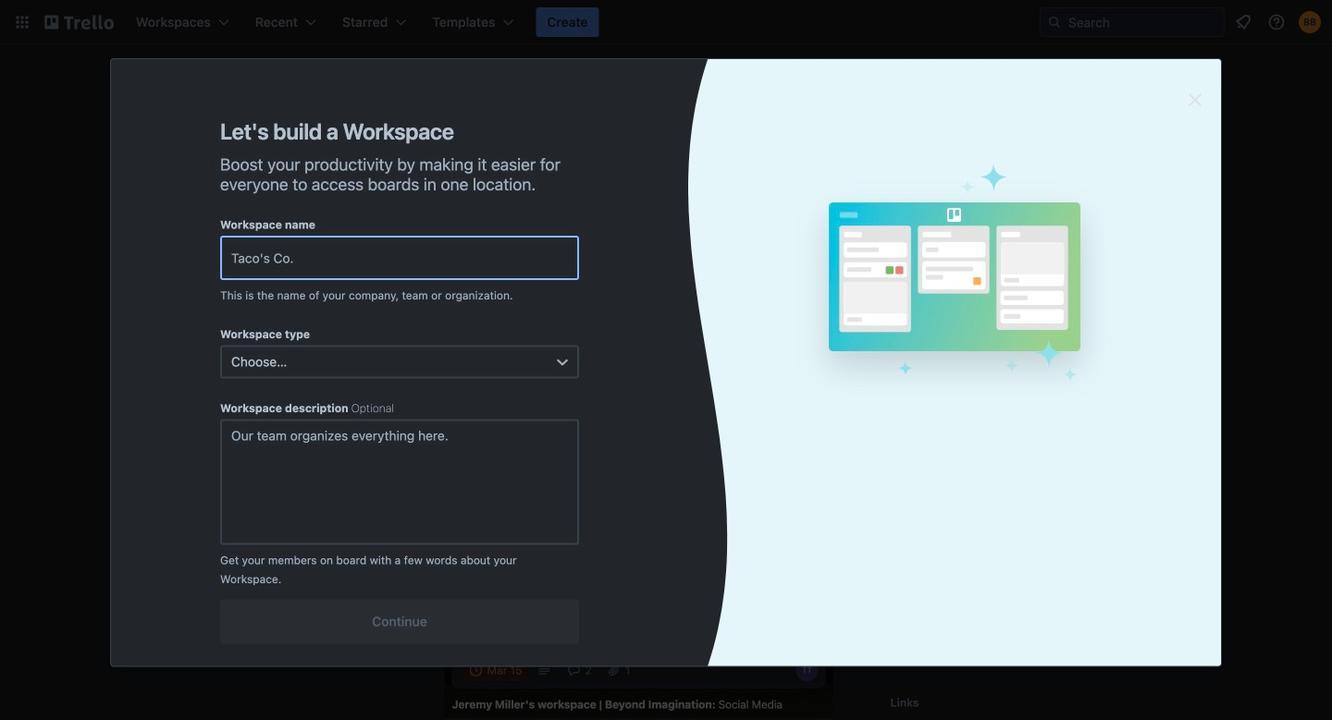 Task type: describe. For each thing, give the bounding box(es) containing it.
add image
[[359, 412, 381, 434]]

Our team organizes everything here. text field
[[220, 420, 579, 545]]

open information menu image
[[1267, 13, 1286, 31]]

bob builder (bobbuilder40) image
[[1299, 11, 1321, 33]]

search image
[[1047, 15, 1062, 30]]

primary element
[[0, 0, 1332, 44]]

switch to… image
[[13, 13, 31, 31]]

add reaction image
[[452, 493, 482, 515]]



Task type: locate. For each thing, give the bounding box(es) containing it.
0 notifications image
[[1232, 11, 1255, 33]]

Taco's Co. text field
[[220, 236, 579, 280]]

color: green, title: none image
[[463, 292, 515, 307]]

Search field
[[1040, 7, 1225, 37]]



Task type: vqa. For each thing, say whether or not it's contained in the screenshot.
Color: green, title: none image
yes



